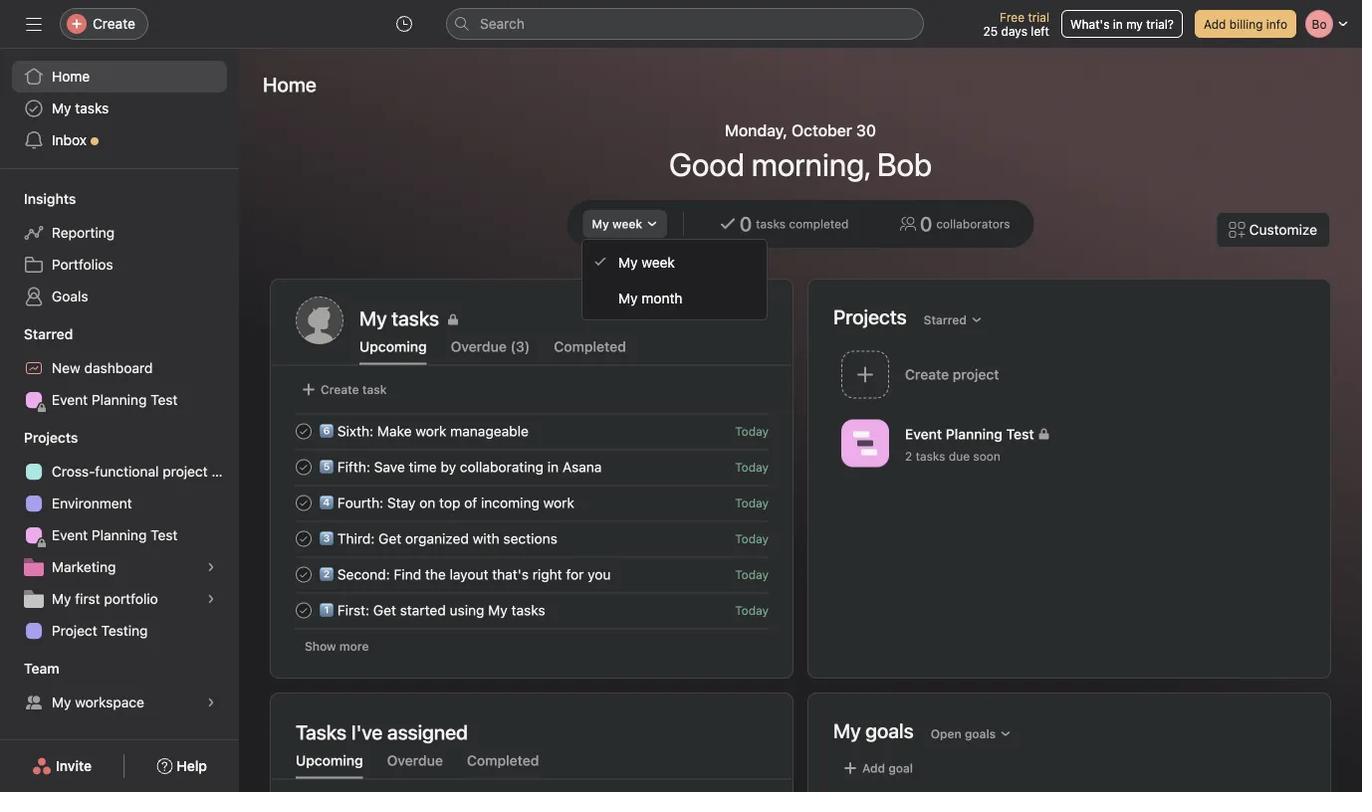 Task type: describe. For each thing, give the bounding box(es) containing it.
completed image for 3️⃣
[[292, 527, 316, 551]]

timeline image
[[853, 432, 877, 456]]

stay
[[387, 495, 416, 511]]

new
[[52, 360, 80, 376]]

completed checkbox for 6️⃣
[[292, 420, 316, 444]]

what's in my trial?
[[1070, 17, 1174, 31]]

3️⃣ third: get organized with sections
[[320, 530, 557, 547]]

my tasks link
[[12, 93, 227, 124]]

open
[[931, 727, 962, 741]]

4️⃣ fourth: stay on top of incoming work
[[320, 495, 574, 511]]

goal
[[888, 762, 913, 776]]

overdue for overdue (3)
[[451, 339, 507, 355]]

new dashboard
[[52, 360, 153, 376]]

completed checkbox for 5️⃣
[[292, 456, 316, 479]]

collaborators
[[936, 217, 1010, 231]]

overdue (3) button
[[451, 339, 530, 365]]

create project link
[[833, 344, 1072, 405]]

you
[[588, 566, 611, 583]]

save
[[374, 459, 405, 475]]

my tasks
[[52, 100, 109, 116]]

what's
[[1070, 17, 1110, 31]]

of
[[464, 495, 477, 511]]

5️⃣ fifth: save time by collaborating in asana
[[320, 459, 602, 475]]

my month link
[[582, 280, 767, 316]]

completed for overdue (3)
[[554, 339, 626, 355]]

upcoming for overdue
[[296, 753, 363, 769]]

completed button for overdue
[[467, 753, 539, 779]]

soon
[[973, 449, 1001, 463]]

test inside 'projects' element
[[151, 527, 178, 544]]

collaborating
[[460, 459, 544, 475]]

tasks inside my tasks link
[[75, 100, 109, 116]]

my inside 'projects' element
[[52, 591, 71, 607]]

dashboard
[[84, 360, 153, 376]]

find
[[394, 566, 421, 583]]

tasks i've assigned
[[296, 721, 468, 744]]

make
[[377, 423, 412, 439]]

overdue button
[[387, 753, 443, 779]]

add billing info
[[1204, 17, 1287, 31]]

1 horizontal spatial starred button
[[915, 306, 992, 334]]

event planning test inside starred element
[[52, 392, 178, 408]]

open goals button
[[922, 720, 1021, 748]]

my left month
[[618, 289, 638, 306]]

sections
[[503, 530, 557, 547]]

completed image for 5️⃣
[[292, 456, 316, 479]]

week inside dropdown button
[[612, 217, 642, 231]]

right
[[532, 566, 562, 583]]

project testing link
[[12, 615, 227, 647]]

0 vertical spatial work
[[415, 423, 447, 439]]

my tasks link
[[359, 305, 768, 333]]

my inside the teams "element"
[[52, 694, 71, 711]]

see details, my first portfolio image
[[205, 593, 217, 605]]

today button for right
[[735, 568, 769, 582]]

1 today from the top
[[735, 425, 769, 439]]

testing
[[101, 623, 148, 639]]

workspace
[[75, 694, 144, 711]]

left
[[1031, 24, 1049, 38]]

create for create task
[[321, 383, 359, 397]]

my inside global element
[[52, 100, 71, 116]]

planning inside starred element
[[92, 392, 147, 408]]

marketing
[[52, 559, 116, 575]]

0 horizontal spatial in
[[547, 459, 559, 475]]

2
[[905, 449, 912, 463]]

my
[[1126, 17, 1143, 31]]

home inside home link
[[52, 68, 90, 85]]

more
[[339, 640, 369, 654]]

(3)
[[510, 339, 530, 355]]

started
[[400, 602, 446, 619]]

today button for incoming
[[735, 496, 769, 510]]

today for incoming
[[735, 496, 769, 510]]

manageable
[[450, 423, 529, 439]]

today for right
[[735, 568, 769, 582]]

completed image for 4️⃣
[[292, 491, 316, 515]]

tasks
[[296, 721, 346, 744]]

time
[[409, 459, 437, 475]]

reporting
[[52, 225, 115, 241]]

get for first:
[[373, 602, 396, 619]]

1 vertical spatial work
[[543, 495, 574, 511]]

my inside dropdown button
[[592, 217, 609, 231]]

project testing
[[52, 623, 148, 639]]

my month
[[618, 289, 683, 306]]

4 today from the top
[[735, 532, 769, 546]]

upcoming button for overdue (3)
[[359, 339, 427, 365]]

1 vertical spatial event planning test
[[905, 426, 1034, 442]]

my week inside "link"
[[618, 254, 675, 270]]

event for event planning test link inside the starred element
[[52, 392, 88, 408]]

tasks right 2
[[916, 449, 945, 463]]

global element
[[0, 49, 239, 168]]

completed checkbox for 4️⃣
[[292, 491, 316, 515]]

2️⃣ second: find the layout that's right for you
[[320, 566, 611, 583]]

see details, my workspace image
[[205, 697, 217, 709]]

new dashboard link
[[12, 352, 227, 384]]

show more
[[305, 640, 369, 654]]

goals
[[965, 727, 996, 741]]

sixth:
[[337, 423, 373, 439]]

incoming
[[481, 495, 540, 511]]

search list box
[[446, 8, 924, 40]]

create task button
[[296, 376, 392, 404]]

my week link
[[582, 244, 767, 280]]

my first portfolio
[[52, 591, 158, 607]]

my week inside dropdown button
[[592, 217, 642, 231]]

history image
[[396, 16, 412, 32]]

i've assigned
[[351, 721, 468, 744]]

help
[[177, 758, 207, 775]]

2 tasks due soon
[[905, 449, 1001, 463]]

using
[[450, 602, 484, 619]]

search button
[[446, 8, 924, 40]]

projects button
[[0, 428, 78, 448]]

25
[[983, 24, 998, 38]]

see details, marketing image
[[205, 562, 217, 574]]

Completed checkbox
[[292, 563, 316, 587]]

my week button
[[583, 210, 667, 238]]

portfolio
[[104, 591, 158, 607]]

the
[[425, 566, 446, 583]]

monday, october 30 good morning, bob
[[669, 121, 932, 183]]

completed button for overdue (3)
[[554, 339, 626, 365]]

due
[[949, 449, 970, 463]]

fifth:
[[337, 459, 370, 475]]

tasks down that's
[[511, 602, 545, 619]]

my tasks
[[359, 307, 439, 330]]

customize
[[1249, 222, 1317, 238]]

team button
[[0, 659, 59, 679]]

1️⃣ first: get started using my tasks
[[320, 602, 545, 619]]

today for tasks
[[735, 604, 769, 618]]

insights button
[[0, 189, 76, 209]]

projects element
[[0, 420, 239, 651]]

6️⃣ sixth: make work manageable
[[320, 423, 529, 439]]

on
[[419, 495, 435, 511]]

completed image for 2️⃣
[[292, 563, 316, 587]]

team
[[24, 661, 59, 677]]

0 horizontal spatial starred button
[[0, 325, 73, 344]]

0 for collaborators
[[920, 212, 932, 235]]

cross-
[[52, 463, 95, 480]]

my first portfolio link
[[12, 583, 227, 615]]



Task type: vqa. For each thing, say whether or not it's contained in the screenshot.
"FUNCTION" on the left top of the page
no



Task type: locate. For each thing, give the bounding box(es) containing it.
0 horizontal spatial work
[[415, 423, 447, 439]]

create for create
[[93, 15, 135, 32]]

1 horizontal spatial add
[[1204, 17, 1226, 31]]

create up home link
[[93, 15, 135, 32]]

week up month
[[642, 254, 675, 270]]

today button for tasks
[[735, 604, 769, 618]]

fourth:
[[337, 495, 383, 511]]

projects inside dropdown button
[[24, 430, 78, 446]]

upcoming down tasks
[[296, 753, 363, 769]]

0 horizontal spatial 0
[[740, 212, 752, 235]]

2 completed image from the top
[[292, 527, 316, 551]]

1 horizontal spatial overdue
[[451, 339, 507, 355]]

today for in
[[735, 460, 769, 474]]

week up my week "link"
[[612, 217, 642, 231]]

1 vertical spatial completed image
[[292, 527, 316, 551]]

2 today from the top
[[735, 460, 769, 474]]

event up the marketing
[[52, 527, 88, 544]]

starred element
[[0, 317, 239, 420]]

my down team
[[52, 694, 71, 711]]

1 completed image from the top
[[292, 491, 316, 515]]

first:
[[337, 602, 369, 619]]

monday,
[[725, 121, 788, 140]]

completed image left 3️⃣ on the bottom of page
[[292, 527, 316, 551]]

1 vertical spatial create
[[321, 383, 359, 397]]

project
[[52, 623, 97, 639]]

in
[[1113, 17, 1123, 31], [547, 459, 559, 475]]

in left my
[[1113, 17, 1123, 31]]

event planning test up due
[[905, 426, 1034, 442]]

upcoming for overdue (3)
[[359, 339, 427, 355]]

by
[[441, 459, 456, 475]]

my
[[52, 100, 71, 116], [592, 217, 609, 231], [618, 254, 638, 270], [618, 289, 638, 306], [52, 591, 71, 607], [488, 602, 508, 619], [52, 694, 71, 711]]

2 0 from the left
[[920, 212, 932, 235]]

3 completed checkbox from the top
[[292, 491, 316, 515]]

today button
[[735, 425, 769, 439], [735, 460, 769, 474], [735, 496, 769, 510], [735, 532, 769, 546], [735, 568, 769, 582], [735, 604, 769, 618]]

second:
[[337, 566, 390, 583]]

event planning test
[[52, 392, 178, 408], [905, 426, 1034, 442], [52, 527, 178, 544]]

starred inside starred element
[[24, 326, 73, 343]]

upcoming button down my tasks
[[359, 339, 427, 365]]

0 horizontal spatial starred
[[24, 326, 73, 343]]

1 horizontal spatial in
[[1113, 17, 1123, 31]]

add for add billing info
[[1204, 17, 1226, 31]]

1 vertical spatial week
[[642, 254, 675, 270]]

30
[[856, 121, 876, 140]]

0 vertical spatial test
[[151, 392, 178, 408]]

create button
[[60, 8, 148, 40]]

completed checkbox left 6️⃣
[[292, 420, 316, 444]]

0 vertical spatial add
[[1204, 17, 1226, 31]]

0 for tasks completed
[[740, 212, 752, 235]]

0
[[740, 212, 752, 235], [920, 212, 932, 235]]

0 left collaborators
[[920, 212, 932, 235]]

my week up my week "link"
[[592, 217, 642, 231]]

0 horizontal spatial overdue
[[387, 753, 443, 769]]

1 horizontal spatial home
[[263, 73, 316, 96]]

0 vertical spatial event
[[52, 392, 88, 408]]

good
[[669, 145, 745, 183]]

event down new
[[52, 392, 88, 408]]

0 vertical spatial projects
[[833, 305, 907, 329]]

upcoming down my tasks
[[359, 339, 427, 355]]

3 completed image from the top
[[292, 563, 316, 587]]

1 vertical spatial projects
[[24, 430, 78, 446]]

1 completed image from the top
[[292, 420, 316, 444]]

hide sidebar image
[[26, 16, 42, 32]]

1 vertical spatial completed
[[467, 753, 539, 769]]

add left billing
[[1204, 17, 1226, 31]]

completed image left 2️⃣
[[292, 563, 316, 587]]

1 completed checkbox from the top
[[292, 420, 316, 444]]

completed checkbox left 3️⃣ on the bottom of page
[[292, 527, 316, 551]]

trial?
[[1146, 17, 1174, 31]]

overdue (3)
[[451, 339, 530, 355]]

for
[[566, 566, 584, 583]]

month
[[642, 289, 683, 306]]

3 today button from the top
[[735, 496, 769, 510]]

0 vertical spatial upcoming
[[359, 339, 427, 355]]

0 vertical spatial get
[[378, 530, 401, 547]]

event for 2nd event planning test link from the top
[[52, 527, 88, 544]]

show more button
[[296, 633, 378, 661]]

insights
[[24, 191, 76, 207]]

add goal button
[[833, 755, 922, 783]]

2 vertical spatial test
[[151, 527, 178, 544]]

event planning test down new dashboard link
[[52, 392, 178, 408]]

0 vertical spatial create
[[93, 15, 135, 32]]

get right first:
[[373, 602, 396, 619]]

get
[[378, 530, 401, 547], [373, 602, 396, 619]]

my week
[[592, 217, 642, 231], [618, 254, 675, 270]]

completed checkbox left 5️⃣
[[292, 456, 316, 479]]

4 completed checkbox from the top
[[292, 527, 316, 551]]

week inside "link"
[[642, 254, 675, 270]]

create task
[[321, 383, 387, 397]]

teams element
[[0, 651, 239, 723]]

upcoming button
[[359, 339, 427, 365], [296, 753, 363, 779]]

event planning test link inside starred element
[[12, 384, 227, 416]]

my down my week dropdown button
[[618, 254, 638, 270]]

my workspace link
[[12, 687, 227, 719]]

3️⃣
[[320, 530, 334, 547]]

starred button up new
[[0, 325, 73, 344]]

1 vertical spatial test
[[1006, 426, 1034, 442]]

reporting link
[[12, 217, 227, 249]]

open goals
[[931, 727, 996, 741]]

plan
[[212, 463, 239, 480]]

create inside 'button'
[[321, 383, 359, 397]]

1 today button from the top
[[735, 425, 769, 439]]

1 vertical spatial overdue
[[387, 753, 443, 769]]

0 vertical spatial in
[[1113, 17, 1123, 31]]

1 vertical spatial completed button
[[467, 753, 539, 779]]

completed right 'overdue' button
[[467, 753, 539, 769]]

0 horizontal spatial home
[[52, 68, 90, 85]]

today
[[735, 425, 769, 439], [735, 460, 769, 474], [735, 496, 769, 510], [735, 532, 769, 546], [735, 568, 769, 582], [735, 604, 769, 618]]

environment
[[52, 495, 132, 512]]

0 vertical spatial planning
[[92, 392, 147, 408]]

my up inbox at the left top
[[52, 100, 71, 116]]

1 vertical spatial event planning test link
[[12, 520, 227, 552]]

1 horizontal spatial starred
[[924, 313, 967, 327]]

1 vertical spatial in
[[547, 459, 559, 475]]

my inside "link"
[[618, 254, 638, 270]]

event planning test link down dashboard
[[12, 384, 227, 416]]

2 completed image from the top
[[292, 456, 316, 479]]

my right the using at left
[[488, 602, 508, 619]]

1 horizontal spatial create
[[321, 383, 359, 397]]

1 horizontal spatial completed button
[[554, 339, 626, 365]]

my week up my month at the top
[[618, 254, 675, 270]]

cross-functional project plan
[[52, 463, 239, 480]]

get for third:
[[378, 530, 401, 547]]

0 vertical spatial completed button
[[554, 339, 626, 365]]

completed image for 6️⃣
[[292, 420, 316, 444]]

overdue for overdue
[[387, 753, 443, 769]]

portfolios link
[[12, 249, 227, 281]]

0 horizontal spatial completed
[[467, 753, 539, 769]]

help button
[[144, 749, 220, 785]]

2 event planning test link from the top
[[12, 520, 227, 552]]

with
[[473, 530, 500, 547]]

tasks completed
[[756, 217, 849, 231]]

add for add goal
[[862, 762, 885, 776]]

tasks up inbox at the left top
[[75, 100, 109, 116]]

5 today button from the top
[[735, 568, 769, 582]]

completed image left 1️⃣
[[292, 599, 316, 623]]

completed image left 5️⃣
[[292, 456, 316, 479]]

free trial 25 days left
[[983, 10, 1049, 38]]

1 vertical spatial my week
[[618, 254, 675, 270]]

0 vertical spatial overdue
[[451, 339, 507, 355]]

1 0 from the left
[[740, 212, 752, 235]]

in left the asana
[[547, 459, 559, 475]]

create inside popup button
[[93, 15, 135, 32]]

test
[[151, 392, 178, 408], [1006, 426, 1034, 442], [151, 527, 178, 544]]

work right make
[[415, 423, 447, 439]]

0 horizontal spatial projects
[[24, 430, 78, 446]]

0 vertical spatial event planning test
[[52, 392, 178, 408]]

home link
[[12, 61, 227, 93]]

customize button
[[1216, 212, 1330, 248]]

billing
[[1229, 17, 1263, 31]]

starred up new
[[24, 326, 73, 343]]

planning down the environment link
[[92, 527, 147, 544]]

planning inside 'projects' element
[[92, 527, 147, 544]]

6 today button from the top
[[735, 604, 769, 618]]

test inside starred element
[[151, 392, 178, 408]]

2️⃣
[[320, 566, 334, 583]]

event planning test link down environment
[[12, 520, 227, 552]]

today button for in
[[735, 460, 769, 474]]

0 vertical spatial my week
[[592, 217, 642, 231]]

upcoming button for overdue
[[296, 753, 363, 779]]

6 today from the top
[[735, 604, 769, 618]]

0 vertical spatial event planning test link
[[12, 384, 227, 416]]

0 vertical spatial completed
[[554, 339, 626, 355]]

get right third:
[[378, 530, 401, 547]]

5 today from the top
[[735, 568, 769, 582]]

add profile photo image
[[296, 297, 344, 344]]

5 completed checkbox from the top
[[292, 599, 316, 623]]

planning down new dashboard link
[[92, 392, 147, 408]]

completed down 'my tasks' link
[[554, 339, 626, 355]]

goals
[[52, 288, 88, 305]]

task
[[362, 383, 387, 397]]

overdue inside button
[[451, 339, 507, 355]]

week
[[612, 217, 642, 231], [642, 254, 675, 270]]

my up my week "link"
[[592, 217, 609, 231]]

create left the task
[[321, 383, 359, 397]]

0 left tasks completed
[[740, 212, 752, 235]]

completed image left 4️⃣
[[292, 491, 316, 515]]

0 vertical spatial completed image
[[292, 491, 316, 515]]

add inside "add billing info" button
[[1204, 17, 1226, 31]]

search
[[480, 15, 525, 32]]

1 horizontal spatial work
[[543, 495, 574, 511]]

work down the asana
[[543, 495, 574, 511]]

0 horizontal spatial add
[[862, 762, 885, 776]]

completed checkbox for 3️⃣
[[292, 527, 316, 551]]

6️⃣
[[320, 423, 334, 439]]

completed button down 'my tasks' link
[[554, 339, 626, 365]]

1 horizontal spatial completed
[[554, 339, 626, 355]]

event planning test inside 'projects' element
[[52, 527, 178, 544]]

overdue left "(3)"
[[451, 339, 507, 355]]

1 vertical spatial get
[[373, 602, 396, 619]]

inbox link
[[12, 124, 227, 156]]

planning
[[92, 392, 147, 408], [946, 426, 1003, 442], [92, 527, 147, 544]]

1 vertical spatial planning
[[946, 426, 1003, 442]]

add left goal
[[862, 762, 885, 776]]

tasks left 'completed'
[[756, 217, 786, 231]]

first
[[75, 591, 100, 607]]

overdue down i've assigned
[[387, 753, 443, 769]]

1 vertical spatial upcoming
[[296, 753, 363, 769]]

completed checkbox left 1️⃣
[[292, 599, 316, 623]]

add inside add goal button
[[862, 762, 885, 776]]

completed checkbox left 4️⃣
[[292, 491, 316, 515]]

2 vertical spatial event planning test
[[52, 527, 178, 544]]

completed image for 1️⃣
[[292, 599, 316, 623]]

event inside 'projects' element
[[52, 527, 88, 544]]

test down create project link
[[1006, 426, 1034, 442]]

0 horizontal spatial create
[[93, 15, 135, 32]]

inbox
[[52, 132, 87, 148]]

2 vertical spatial planning
[[92, 527, 147, 544]]

event up 2
[[905, 426, 942, 442]]

test down new dashboard link
[[151, 392, 178, 408]]

completed checkbox for 1️⃣
[[292, 599, 316, 623]]

info
[[1266, 17, 1287, 31]]

asana
[[562, 459, 602, 475]]

1 horizontal spatial projects
[[833, 305, 907, 329]]

1 vertical spatial event
[[905, 426, 942, 442]]

1 vertical spatial upcoming button
[[296, 753, 363, 779]]

0 vertical spatial upcoming button
[[359, 339, 427, 365]]

completed image
[[292, 491, 316, 515], [292, 527, 316, 551]]

1 vertical spatial add
[[862, 762, 885, 776]]

cross-functional project plan link
[[12, 456, 239, 488]]

starred for the right starred dropdown button
[[924, 313, 967, 327]]

1 horizontal spatial 0
[[920, 212, 932, 235]]

starred button up create project
[[915, 306, 992, 334]]

0 vertical spatial week
[[612, 217, 642, 231]]

2 completed checkbox from the top
[[292, 456, 316, 479]]

layout
[[450, 566, 488, 583]]

4 completed image from the top
[[292, 599, 316, 623]]

completed for overdue
[[467, 753, 539, 769]]

starred for starred dropdown button to the left
[[24, 326, 73, 343]]

starred up create project
[[924, 313, 967, 327]]

2 vertical spatial event
[[52, 527, 88, 544]]

Completed checkbox
[[292, 420, 316, 444], [292, 456, 316, 479], [292, 491, 316, 515], [292, 527, 316, 551], [292, 599, 316, 623]]

3 today from the top
[[735, 496, 769, 510]]

project
[[163, 463, 208, 480]]

upcoming button down tasks
[[296, 753, 363, 779]]

tasks
[[75, 100, 109, 116], [756, 217, 786, 231], [916, 449, 945, 463], [511, 602, 545, 619]]

invite
[[56, 758, 92, 775]]

insights element
[[0, 181, 239, 317]]

starred
[[924, 313, 967, 327], [24, 326, 73, 343]]

completed button right 'overdue' button
[[467, 753, 539, 779]]

event planning test down the environment link
[[52, 527, 178, 544]]

that's
[[492, 566, 529, 583]]

test down the environment link
[[151, 527, 178, 544]]

completed image left 6️⃣
[[292, 420, 316, 444]]

2 today button from the top
[[735, 460, 769, 474]]

4 today button from the top
[[735, 532, 769, 546]]

my left first
[[52, 591, 71, 607]]

event planning test link
[[12, 384, 227, 416], [12, 520, 227, 552]]

event inside starred element
[[52, 392, 88, 408]]

completed image
[[292, 420, 316, 444], [292, 456, 316, 479], [292, 563, 316, 587], [292, 599, 316, 623]]

in inside what's in my trial? "button"
[[1113, 17, 1123, 31]]

overdue
[[451, 339, 507, 355], [387, 753, 443, 769]]

1 event planning test link from the top
[[12, 384, 227, 416]]

planning up the soon
[[946, 426, 1003, 442]]

0 horizontal spatial completed button
[[467, 753, 539, 779]]

october
[[792, 121, 852, 140]]



